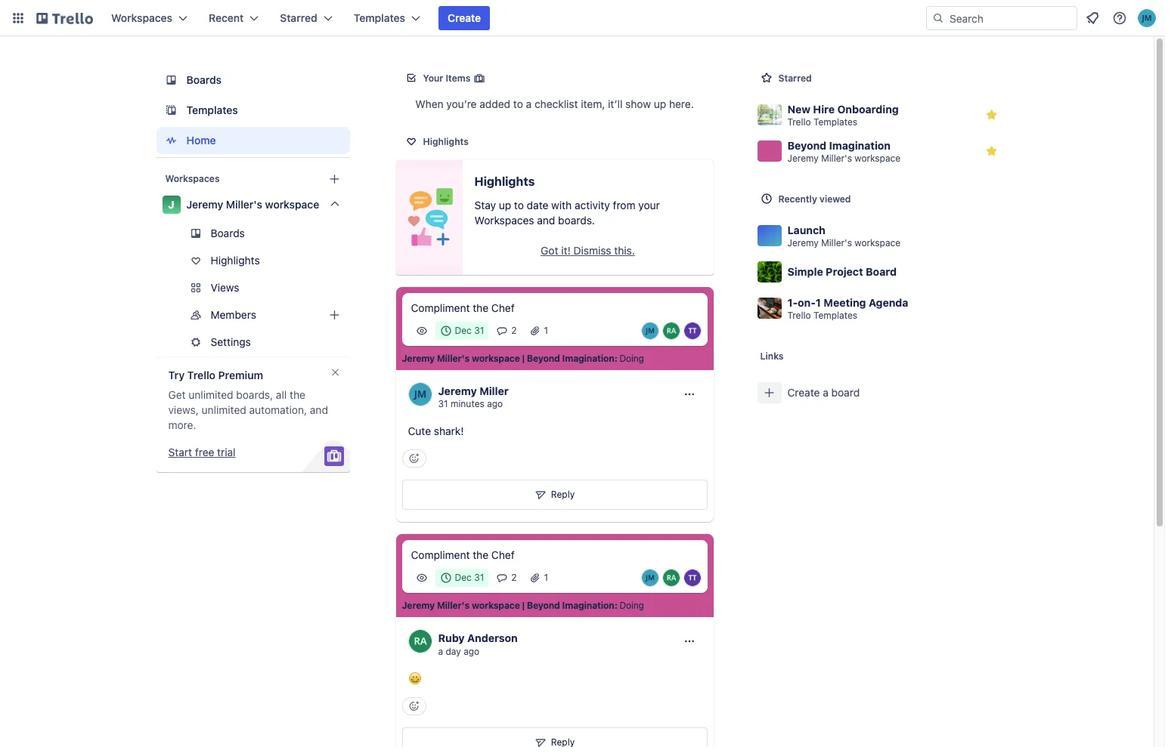 Task type: locate. For each thing, give the bounding box(es) containing it.
1 compliment the chef from the top
[[411, 302, 515, 315]]

and right automation,
[[310, 404, 328, 417]]

ago for miller
[[487, 399, 503, 410]]

ago down miller
[[487, 399, 503, 410]]

2 chef from the top
[[491, 549, 515, 562]]

get
[[168, 389, 186, 402]]

1 jeremy miller's workspace | beyond imagination : doing from the top
[[402, 353, 644, 364]]

and down date on the left top of the page
[[537, 214, 555, 227]]

2 vertical spatial workspaces
[[474, 214, 534, 227]]

boards link
[[156, 67, 350, 94], [156, 222, 350, 246]]

0 vertical spatial create
[[448, 11, 481, 24]]

1 vertical spatial beyond imagination link
[[527, 601, 614, 613]]

create left the board
[[788, 386, 820, 399]]

your
[[638, 199, 660, 212]]

0 vertical spatial ago
[[487, 399, 503, 410]]

0 vertical spatial dec 31
[[455, 325, 484, 336]]

2 vertical spatial a
[[438, 646, 443, 658]]

0 vertical spatial imagination
[[829, 139, 891, 152]]

0 vertical spatial compliment
[[411, 302, 470, 315]]

the inside try trello premium get unlimited boards, all the views, unlimited automation, and more.
[[290, 389, 305, 402]]

31 up miller
[[474, 325, 484, 336]]

miller's up "ruby"
[[437, 601, 470, 612]]

boards link up highlights link
[[156, 222, 350, 246]]

imagination for anderson
[[562, 601, 614, 612]]

2 vertical spatial highlights
[[211, 254, 260, 267]]

0 horizontal spatial ago
[[464, 646, 480, 658]]

2 2 from the top
[[511, 573, 517, 584]]

this.
[[614, 244, 635, 257]]

2 vertical spatial the
[[473, 549, 489, 562]]

highlights link
[[156, 249, 350, 273]]

free
[[195, 446, 214, 459]]

1 vertical spatial dec
[[455, 573, 472, 584]]

: for ruby anderson
[[614, 601, 618, 612]]

create up items on the top of page
[[448, 11, 481, 24]]

workspaces down stay
[[474, 214, 534, 227]]

dec up jeremy miller 31 minutes ago
[[455, 325, 472, 336]]

0 vertical spatial 1
[[816, 296, 821, 309]]

2 compliment the chef from the top
[[411, 549, 515, 562]]

templates
[[354, 11, 405, 24], [186, 104, 238, 116], [814, 116, 858, 127], [814, 310, 858, 321]]

1 dec 31 from the top
[[455, 325, 484, 336]]

workspace down 'onboarding'
[[855, 152, 901, 164]]

2 jeremy miller's workspace | beyond imagination : doing from the top
[[402, 601, 644, 612]]

31 left "minutes"
[[438, 399, 448, 410]]

1 vertical spatial create
[[788, 386, 820, 399]]

2 boards link from the top
[[156, 222, 350, 246]]

ago
[[487, 399, 503, 410], [464, 646, 480, 658]]

2 vertical spatial 1
[[544, 573, 548, 584]]

31 for jeremy
[[474, 325, 484, 336]]

0 horizontal spatial up
[[499, 199, 511, 212]]

templates up home
[[186, 104, 238, 116]]

launch jeremy miller's workspace
[[788, 223, 901, 248]]

1 vertical spatial add reaction image
[[402, 698, 426, 716]]

jeremy up grinning image
[[402, 601, 435, 612]]

miller's inside beyond imagination jeremy miller's workspace
[[821, 152, 852, 164]]

workspaces up board icon
[[111, 11, 172, 24]]

1 add reaction image from the top
[[402, 450, 426, 468]]

0 vertical spatial highlights
[[423, 136, 469, 147]]

home
[[186, 134, 216, 147]]

1 vertical spatial a
[[823, 386, 829, 399]]

recently
[[778, 194, 817, 205]]

dec 31 up "ruby"
[[455, 573, 484, 584]]

workspace up board
[[855, 237, 901, 248]]

highlights up views
[[211, 254, 260, 267]]

0 vertical spatial add reaction image
[[402, 450, 426, 468]]

compliment
[[411, 302, 470, 315], [411, 549, 470, 562]]

trello down new
[[788, 116, 811, 127]]

0 vertical spatial unlimited
[[189, 389, 233, 402]]

more.
[[168, 419, 196, 432]]

got it! dismiss this.
[[541, 244, 635, 257]]

got
[[541, 244, 558, 257]]

1 doing from the top
[[620, 353, 644, 364]]

compliment the chef for ruby
[[411, 549, 515, 562]]

it!
[[561, 244, 571, 257]]

compliment the chef
[[411, 302, 515, 315], [411, 549, 515, 562]]

ago inside jeremy miller 31 minutes ago
[[487, 399, 503, 410]]

trello inside 1-on-1 meeting agenda trello templates
[[788, 310, 811, 321]]

chef for jeremy miller
[[491, 302, 515, 315]]

1 horizontal spatial create
[[788, 386, 820, 399]]

workspaces up "j"
[[165, 173, 220, 185]]

2 horizontal spatial highlights
[[474, 175, 535, 188]]

day
[[446, 646, 461, 658]]

1 vertical spatial compliment
[[411, 549, 470, 562]]

2 : from the top
[[614, 601, 618, 612]]

templates inside new hire onboarding trello templates
[[814, 116, 858, 127]]

| for anderson
[[522, 601, 525, 612]]

simple project board
[[788, 265, 897, 278]]

miller's
[[821, 152, 852, 164], [226, 198, 262, 211], [821, 237, 852, 248], [437, 353, 470, 364], [437, 601, 470, 612]]

beyond
[[788, 139, 827, 152], [527, 353, 560, 364], [527, 601, 560, 612]]

1 : from the top
[[614, 353, 618, 364]]

added
[[480, 98, 510, 110]]

beyond imagination link
[[527, 353, 614, 365], [527, 601, 614, 613]]

1 vertical spatial |
[[522, 601, 525, 612]]

|
[[522, 353, 525, 364], [522, 601, 525, 612]]

to left date on the left top of the page
[[514, 199, 524, 212]]

1 | from the top
[[522, 353, 525, 364]]

add reaction image for ruby
[[402, 698, 426, 716]]

to
[[513, 98, 523, 110], [514, 199, 524, 212]]

1 horizontal spatial highlights
[[423, 136, 469, 147]]

home image
[[162, 132, 180, 150]]

highlights down you're
[[423, 136, 469, 147]]

a left day
[[438, 646, 443, 658]]

try
[[168, 369, 185, 382]]

doing for miller
[[620, 353, 644, 364]]

jeremy
[[788, 152, 819, 164], [186, 198, 223, 211], [788, 237, 819, 248], [402, 353, 435, 364], [438, 385, 477, 398], [402, 601, 435, 612]]

recent
[[209, 11, 244, 24]]

templates link
[[156, 97, 350, 124]]

up
[[654, 98, 666, 110], [499, 199, 511, 212]]

1 vertical spatial boards link
[[156, 222, 350, 246]]

jeremy down launch
[[788, 237, 819, 248]]

0 vertical spatial boards link
[[156, 67, 350, 94]]

shark!
[[434, 425, 464, 438]]

0 vertical spatial starred
[[280, 11, 317, 24]]

1 vertical spatial and
[[310, 404, 328, 417]]

0 vertical spatial 31
[[474, 325, 484, 336]]

templates inside popup button
[[354, 11, 405, 24]]

1 vertical spatial beyond
[[527, 353, 560, 364]]

1 vertical spatial 2
[[511, 573, 517, 584]]

2 beyond imagination link from the top
[[527, 601, 614, 613]]

0 vertical spatial |
[[522, 353, 525, 364]]

workspace inside beyond imagination jeremy miller's workspace
[[855, 152, 901, 164]]

simple
[[788, 265, 823, 278]]

2 compliment from the top
[[411, 549, 470, 562]]

boards.
[[558, 214, 595, 227]]

starred
[[280, 11, 317, 24], [778, 73, 812, 84]]

it'll
[[608, 98, 623, 110]]

create button
[[439, 6, 490, 30]]

miller's up jeremy miller 31 minutes ago
[[437, 353, 470, 364]]

templates inside 1-on-1 meeting agenda trello templates
[[814, 310, 858, 321]]

1 for ruby anderson
[[544, 573, 548, 584]]

1 vertical spatial boards
[[211, 227, 245, 240]]

the for jeremy
[[473, 302, 489, 315]]

dec up "ruby"
[[455, 573, 472, 584]]

templates down meeting
[[814, 310, 858, 321]]

add reaction image
[[402, 450, 426, 468], [402, 698, 426, 716]]

create a workspace image
[[326, 170, 344, 188]]

ago right day
[[464, 646, 480, 658]]

add reaction image down grinning image
[[402, 698, 426, 716]]

ago for anderson
[[464, 646, 480, 658]]

1 vertical spatial trello
[[788, 310, 811, 321]]

create inside primary element
[[448, 11, 481, 24]]

1 vertical spatial chef
[[491, 549, 515, 562]]

jeremy miller (jeremymiller198) image
[[1138, 9, 1156, 27]]

chef for ruby anderson
[[491, 549, 515, 562]]

0 horizontal spatial a
[[438, 646, 443, 658]]

search image
[[932, 12, 944, 24]]

click to unstar new hire onboarding. it will be removed from your starred list. image
[[984, 107, 999, 123]]

0 vertical spatial doing
[[620, 353, 644, 364]]

dec
[[455, 325, 472, 336], [455, 573, 472, 584]]

1-on-1 meeting agenda trello templates
[[788, 296, 909, 321]]

starred button
[[271, 6, 342, 30]]

jeremy up recently
[[788, 152, 819, 164]]

workspace inside the launch jeremy miller's workspace
[[855, 237, 901, 248]]

1 vertical spatial unlimited
[[202, 404, 246, 417]]

project
[[826, 265, 863, 278]]

1 vertical spatial up
[[499, 199, 511, 212]]

0 vertical spatial :
[[614, 353, 618, 364]]

jeremy miller's workspace | beyond imagination : doing up anderson
[[402, 601, 644, 612]]

2 | from the top
[[522, 601, 525, 612]]

trello inside new hire onboarding trello templates
[[788, 116, 811, 127]]

1 horizontal spatial ago
[[487, 399, 503, 410]]

miller's inside the launch jeremy miller's workspace
[[821, 237, 852, 248]]

imagination inside beyond imagination jeremy miller's workspace
[[829, 139, 891, 152]]

jeremy miller's workspace | beyond imagination : doing up miller
[[402, 353, 644, 364]]

board
[[831, 386, 860, 399]]

0 vertical spatial the
[[473, 302, 489, 315]]

0 horizontal spatial highlights
[[211, 254, 260, 267]]

stay
[[474, 199, 496, 212]]

compliment for ruby
[[411, 549, 470, 562]]

templates down hire
[[814, 116, 858, 127]]

switch to… image
[[11, 11, 26, 26]]

trello
[[788, 116, 811, 127], [788, 310, 811, 321], [187, 369, 216, 382]]

your
[[423, 73, 443, 84]]

unlimited up views,
[[189, 389, 233, 402]]

1 vertical spatial 1
[[544, 325, 548, 336]]

1 vertical spatial jeremy miller's workspace | beyond imagination : doing
[[402, 601, 644, 612]]

and inside "stay up to date with activity from your workspaces and boards."
[[537, 214, 555, 227]]

ruby anderson a day ago
[[438, 632, 518, 658]]

0 vertical spatial compliment the chef
[[411, 302, 515, 315]]

0 vertical spatial workspaces
[[111, 11, 172, 24]]

2 vertical spatial 31
[[474, 573, 484, 584]]

0 vertical spatial beyond imagination link
[[527, 353, 614, 365]]

0 vertical spatial chef
[[491, 302, 515, 315]]

workspace
[[855, 152, 901, 164], [265, 198, 319, 211], [855, 237, 901, 248], [472, 353, 520, 364], [472, 601, 520, 612]]

1 beyond imagination link from the top
[[527, 353, 614, 365]]

the
[[473, 302, 489, 315], [290, 389, 305, 402], [473, 549, 489, 562]]

compliment the chef for jeremy
[[411, 302, 515, 315]]

create
[[448, 11, 481, 24], [788, 386, 820, 399]]

show
[[625, 98, 651, 110]]

1 dec from the top
[[455, 325, 472, 336]]

templates right starred dropdown button
[[354, 11, 405, 24]]

31 up anderson
[[474, 573, 484, 584]]

trello down 1-
[[788, 310, 811, 321]]

0 vertical spatial beyond
[[788, 139, 827, 152]]

create a board button
[[751, 375, 1010, 411]]

up left here.
[[654, 98, 666, 110]]

miller's up "viewed"
[[821, 152, 852, 164]]

1 vertical spatial doing
[[620, 601, 644, 612]]

add image
[[326, 306, 344, 324]]

1 boards link from the top
[[156, 67, 350, 94]]

boards right board icon
[[186, 73, 222, 86]]

1 vertical spatial ago
[[464, 646, 480, 658]]

settings
[[211, 336, 251, 349]]

hire
[[813, 102, 835, 115]]

0 vertical spatial dec
[[455, 325, 472, 336]]

1 vertical spatial dec 31
[[455, 573, 484, 584]]

1 vertical spatial imagination
[[562, 353, 614, 364]]

jeremy up "minutes"
[[438, 385, 477, 398]]

0 vertical spatial boards
[[186, 73, 222, 86]]

doing for anderson
[[620, 601, 644, 612]]

2 vertical spatial imagination
[[562, 601, 614, 612]]

1 vertical spatial 31
[[438, 399, 448, 410]]

activity
[[575, 199, 610, 212]]

dec for ruby
[[455, 573, 472, 584]]

dec 31 up miller
[[455, 325, 484, 336]]

workspaces
[[111, 11, 172, 24], [165, 173, 220, 185], [474, 214, 534, 227]]

1 vertical spatial compliment the chef
[[411, 549, 515, 562]]

1 vertical spatial :
[[614, 601, 618, 612]]

to right added
[[513, 98, 523, 110]]

templates button
[[345, 6, 430, 30]]

0 horizontal spatial and
[[310, 404, 328, 417]]

1 horizontal spatial and
[[537, 214, 555, 227]]

highlights up stay
[[474, 175, 535, 188]]

1 vertical spatial highlights
[[474, 175, 535, 188]]

1 horizontal spatial a
[[526, 98, 532, 110]]

2 dec 31 from the top
[[455, 573, 484, 584]]

unlimited
[[189, 389, 233, 402], [202, 404, 246, 417]]

0 horizontal spatial create
[[448, 11, 481, 24]]

jeremy inside jeremy miller 31 minutes ago
[[438, 385, 477, 398]]

jeremy miller 31 minutes ago
[[438, 385, 509, 410]]

date
[[527, 199, 549, 212]]

1 vertical spatial the
[[290, 389, 305, 402]]

a left checklist
[[526, 98, 532, 110]]

grinning image
[[408, 672, 422, 686]]

starred right recent dropdown button
[[280, 11, 317, 24]]

2
[[511, 325, 517, 336], [511, 573, 517, 584]]

create a board
[[788, 386, 860, 399]]

boards,
[[236, 389, 273, 402]]

jeremy miller's workspace | beyond imagination : doing
[[402, 353, 644, 364], [402, 601, 644, 612]]

add reaction image for jeremy
[[402, 450, 426, 468]]

anderson
[[467, 632, 518, 645]]

ago inside ruby anderson a day ago
[[464, 646, 480, 658]]

workspace up anderson
[[472, 601, 520, 612]]

add reaction image down cute on the left bottom of page
[[402, 450, 426, 468]]

1 chef from the top
[[491, 302, 515, 315]]

items
[[446, 73, 471, 84]]

dec 31 for ruby
[[455, 573, 484, 584]]

2 add reaction image from the top
[[402, 698, 426, 716]]

miller
[[480, 385, 509, 398]]

reply button
[[402, 480, 707, 510]]

0 vertical spatial and
[[537, 214, 555, 227]]

starred up new
[[778, 73, 812, 84]]

1 vertical spatial starred
[[778, 73, 812, 84]]

minutes
[[451, 399, 485, 410]]

0 horizontal spatial starred
[[280, 11, 317, 24]]

1 for jeremy miller
[[544, 325, 548, 336]]

and
[[537, 214, 555, 227], [310, 404, 328, 417]]

up right stay
[[499, 199, 511, 212]]

2 doing from the top
[[620, 601, 644, 612]]

1 horizontal spatial starred
[[778, 73, 812, 84]]

jeremy inside beyond imagination jeremy miller's workspace
[[788, 152, 819, 164]]

views
[[211, 281, 239, 294]]

trello right try
[[187, 369, 216, 382]]

beyond for anderson
[[527, 601, 560, 612]]

0 vertical spatial 2
[[511, 325, 517, 336]]

2 vertical spatial beyond
[[527, 601, 560, 612]]

2 dec from the top
[[455, 573, 472, 584]]

miller's up the simple project board
[[821, 237, 852, 248]]

1
[[816, 296, 821, 309], [544, 325, 548, 336], [544, 573, 548, 584]]

2 horizontal spatial a
[[823, 386, 829, 399]]

boards link up templates link
[[156, 67, 350, 94]]

0 vertical spatial up
[[654, 98, 666, 110]]

1 vertical spatial to
[[514, 199, 524, 212]]

boards up highlights link
[[211, 227, 245, 240]]

unlimited down boards,
[[202, 404, 246, 417]]

2 vertical spatial trello
[[187, 369, 216, 382]]

0 vertical spatial trello
[[788, 116, 811, 127]]

a left the board
[[823, 386, 829, 399]]

workspaces inside "stay up to date with activity from your workspaces and boards."
[[474, 214, 534, 227]]

1 compliment from the top
[[411, 302, 470, 315]]

jeremy miller's workspace
[[186, 198, 319, 211]]

0 vertical spatial jeremy miller's workspace | beyond imagination : doing
[[402, 353, 644, 364]]

imagination
[[829, 139, 891, 152], [562, 353, 614, 364], [562, 601, 614, 612]]

1 2 from the top
[[511, 325, 517, 336]]

beyond inside beyond imagination jeremy miller's workspace
[[788, 139, 827, 152]]

your items
[[423, 73, 471, 84]]

2 for jeremy miller
[[511, 325, 517, 336]]



Task type: describe. For each thing, give the bounding box(es) containing it.
1 vertical spatial workspaces
[[165, 173, 220, 185]]

start free trial button
[[168, 445, 236, 461]]

views link
[[156, 276, 350, 300]]

to inside "stay up to date with activity from your workspaces and boards."
[[514, 199, 524, 212]]

and inside try trello premium get unlimited boards, all the views, unlimited automation, and more.
[[310, 404, 328, 417]]

with
[[551, 199, 572, 212]]

primary element
[[0, 0, 1165, 36]]

from
[[613, 199, 636, 212]]

meeting
[[824, 296, 866, 309]]

jeremy miller's workspace | beyond imagination : doing for jeremy miller
[[402, 353, 644, 364]]

settings link
[[156, 330, 350, 355]]

members
[[211, 309, 256, 321]]

a inside ruby anderson a day ago
[[438, 646, 443, 658]]

on-
[[798, 296, 816, 309]]

members link
[[156, 303, 350, 327]]

create for create
[[448, 11, 481, 24]]

recent button
[[200, 6, 268, 30]]

dec 31 for jeremy
[[455, 325, 484, 336]]

trello inside try trello premium get unlimited boards, all the views, unlimited automation, and more.
[[187, 369, 216, 382]]

jeremy inside the launch jeremy miller's workspace
[[788, 237, 819, 248]]

beyond imagination link for jeremy miller
[[527, 353, 614, 365]]

all
[[276, 389, 287, 402]]

links
[[760, 351, 784, 362]]

template board image
[[162, 101, 180, 119]]

here.
[[669, 98, 694, 110]]

create for create a board
[[788, 386, 820, 399]]

imagination for miller
[[562, 353, 614, 364]]

compliment for jeremy
[[411, 302, 470, 315]]

recently viewed
[[778, 194, 851, 205]]

back to home image
[[36, 6, 93, 30]]

beyond imagination jeremy miller's workspace
[[788, 139, 901, 164]]

new hire onboarding trello templates
[[788, 102, 899, 127]]

0 vertical spatial to
[[513, 98, 523, 110]]

j
[[168, 198, 174, 211]]

open information menu image
[[1112, 11, 1127, 26]]

launch
[[788, 223, 826, 236]]

beyond for miller
[[527, 353, 560, 364]]

0 notifications image
[[1084, 9, 1102, 27]]

dec for jeremy
[[455, 325, 472, 336]]

premium
[[218, 369, 263, 382]]

1-
[[788, 296, 798, 309]]

workspace up highlights link
[[265, 198, 319, 211]]

boards link for templates
[[156, 67, 350, 94]]

agenda
[[869, 296, 909, 309]]

beyond imagination link for ruby anderson
[[527, 601, 614, 613]]

viewed
[[820, 194, 851, 205]]

workspaces button
[[102, 6, 197, 30]]

: for jeremy miller
[[614, 353, 618, 364]]

1 horizontal spatial up
[[654, 98, 666, 110]]

reply
[[551, 489, 575, 501]]

31 for ruby
[[474, 573, 484, 584]]

workspaces inside popup button
[[111, 11, 172, 24]]

jeremy right "j"
[[186, 198, 223, 211]]

jeremy miller's workspace | beyond imagination : doing for ruby anderson
[[402, 601, 644, 612]]

ruby
[[438, 632, 465, 645]]

board image
[[162, 71, 180, 89]]

workspace up miller
[[472, 353, 520, 364]]

boards link for highlights
[[156, 222, 350, 246]]

starred inside dropdown button
[[280, 11, 317, 24]]

boards for highlights
[[211, 227, 245, 240]]

31 inside jeremy miller 31 minutes ago
[[438, 399, 448, 410]]

trial
[[217, 446, 236, 459]]

got it! dismiss this. button
[[474, 239, 701, 263]]

| for miller
[[522, 353, 525, 364]]

1 inside 1-on-1 meeting agenda trello templates
[[816, 296, 821, 309]]

checklist
[[535, 98, 578, 110]]

when you're added to a checklist item, it'll show up here.
[[415, 98, 694, 110]]

item,
[[581, 98, 605, 110]]

onboarding
[[838, 102, 899, 115]]

stay up to date with activity from your workspaces and boards.
[[474, 199, 660, 227]]

views,
[[168, 404, 199, 417]]

simple project board link
[[751, 254, 1010, 290]]

automation,
[[249, 404, 307, 417]]

the for ruby
[[473, 549, 489, 562]]

new
[[788, 102, 811, 115]]

dismiss
[[574, 244, 611, 257]]

Search field
[[944, 7, 1077, 29]]

boards for templates
[[186, 73, 222, 86]]

board
[[866, 265, 897, 278]]

cute
[[408, 425, 431, 438]]

try trello premium get unlimited boards, all the views, unlimited automation, and more.
[[168, 369, 328, 432]]

a inside create a board button
[[823, 386, 829, 399]]

start free trial
[[168, 446, 236, 459]]

0 vertical spatial a
[[526, 98, 532, 110]]

jeremy up cute on the left bottom of page
[[402, 353, 435, 364]]

miller's up highlights link
[[226, 198, 262, 211]]

when
[[415, 98, 444, 110]]

click to unstar beyond imagination. it will be removed from your starred list. image
[[984, 144, 999, 159]]

home link
[[156, 127, 350, 154]]

up inside "stay up to date with activity from your workspaces and boards."
[[499, 199, 511, 212]]

start
[[168, 446, 192, 459]]

you're
[[446, 98, 477, 110]]

2 for ruby anderson
[[511, 573, 517, 584]]

cute shark!
[[408, 425, 464, 438]]



Task type: vqa. For each thing, say whether or not it's contained in the screenshot.
Trello to the top
yes



